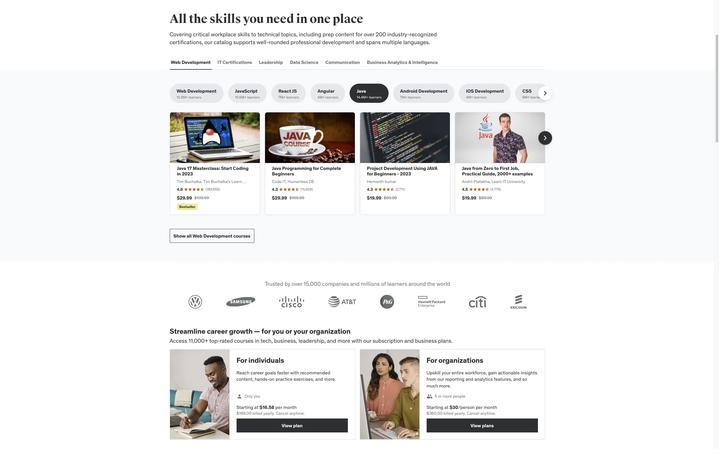 Task type: vqa. For each thing, say whether or not it's contained in the screenshot.
first Team from right
no



Task type: locate. For each thing, give the bounding box(es) containing it.
data science
[[290, 59, 319, 65]]

1 vertical spatial to
[[494, 165, 499, 171]]

content
[[335, 31, 354, 38]]

web right all
[[193, 233, 202, 239]]

plans
[[482, 423, 494, 429]]

skills up workplace
[[210, 12, 241, 26]]

samsung logo image
[[226, 297, 255, 307]]

0 vertical spatial or
[[286, 327, 292, 336]]

to up supports
[[251, 31, 256, 38]]

development inside project development using java for beginners - 2023
[[384, 165, 413, 171]]

yearly. down $16.58
[[263, 411, 275, 416]]

in
[[296, 12, 308, 26], [177, 171, 181, 177], [255, 337, 259, 344]]

from up much at the bottom right of the page
[[427, 377, 436, 382]]

to left first
[[494, 165, 499, 171]]

0 horizontal spatial with
[[290, 370, 299, 376]]

reporting
[[445, 377, 465, 382]]

our left subscription
[[363, 337, 371, 344]]

0 horizontal spatial month
[[283, 405, 297, 411]]

next image inside topic filters "element"
[[541, 89, 550, 98]]

0 horizontal spatial 7m+
[[279, 95, 286, 100]]

0 horizontal spatial our
[[205, 39, 213, 46]]

0 vertical spatial courses
[[233, 233, 250, 239]]

workforce,
[[465, 370, 487, 376]]

professional
[[291, 39, 321, 46]]

1 vertical spatial from
[[427, 377, 436, 382]]

0 vertical spatial career
[[207, 327, 228, 336]]

1 horizontal spatial or
[[438, 394, 442, 399]]

web down certifications,
[[171, 59, 181, 65]]

1 horizontal spatial month
[[484, 405, 497, 411]]

business analytics & intelligence button
[[366, 55, 439, 69]]

trusted by over 15,000 companies and millions of learners around the world
[[265, 281, 450, 288]]

yearly. down $30
[[455, 411, 466, 416]]

starting inside "starting at $30 /person per month $360.00 billed yearly. cancel anytime."
[[427, 405, 443, 411]]

&
[[408, 59, 411, 65]]

development for ios development 4m+ learners
[[475, 88, 504, 94]]

to
[[251, 31, 256, 38], [494, 165, 499, 171]]

1 horizontal spatial beginners
[[374, 171, 396, 177]]

using
[[414, 165, 426, 171]]

1 horizontal spatial starting
[[427, 405, 443, 411]]

one
[[310, 12, 331, 26]]

web inside web development 12.2m+ learners
[[177, 88, 186, 94]]

you up business,
[[272, 327, 284, 336]]

2 anytime. from the left
[[480, 411, 496, 416]]

beginners
[[272, 171, 294, 177], [374, 171, 396, 177]]

per right /person
[[476, 405, 483, 411]]

hewlett packard enterprise logo image
[[418, 296, 445, 308]]

and left spans
[[356, 39, 365, 46]]

0 horizontal spatial to
[[251, 31, 256, 38]]

development inside android development 7m+ learners
[[419, 88, 448, 94]]

web up 12.2m+
[[177, 88, 186, 94]]

0 horizontal spatial from
[[427, 377, 436, 382]]

9m+
[[523, 95, 530, 100]]

for right —
[[262, 327, 271, 336]]

2 cancel from the left
[[467, 411, 480, 416]]

2000+
[[497, 171, 511, 177]]

career up hands-
[[251, 370, 264, 376]]

0 horizontal spatial view
[[282, 423, 292, 429]]

career inside 'reach career goals faster with recommended content, hands-on practice exercises, and more.'
[[251, 370, 264, 376]]

or
[[286, 327, 292, 336], [438, 394, 442, 399]]

examples
[[512, 171, 533, 177]]

features,
[[494, 377, 512, 382]]

0 horizontal spatial billed
[[253, 411, 262, 416]]

per inside "starting at $30 /person per month $360.00 billed yearly. cancel anytime."
[[476, 405, 483, 411]]

development
[[182, 59, 211, 65], [187, 88, 216, 94], [419, 88, 448, 94], [475, 88, 504, 94], [384, 165, 413, 171], [203, 233, 232, 239]]

data science button
[[289, 55, 320, 69]]

1 horizontal spatial billed
[[444, 411, 454, 416]]

0 horizontal spatial or
[[286, 327, 292, 336]]

career for reach
[[251, 370, 264, 376]]

more. down recommended on the bottom left of the page
[[324, 377, 336, 382]]

development inside ios development 4m+ learners
[[475, 88, 504, 94]]

your inside upskill your entire workforce, gain actionable insights from our reporting and analytics features, and so much more.
[[442, 370, 451, 376]]

1 vertical spatial courses
[[234, 337, 254, 344]]

1 horizontal spatial from
[[472, 165, 483, 171]]

2 2023 from the left
[[400, 171, 411, 177]]

for inside java programming for complete beginners
[[313, 165, 319, 171]]

at left $30
[[445, 405, 449, 411]]

career
[[207, 327, 228, 336], [251, 370, 264, 376]]

0 vertical spatial next image
[[541, 89, 550, 98]]

in for one
[[296, 12, 308, 26]]

java inside java from zero to first job, practical guide, 2000+ examples
[[462, 165, 471, 171]]

web inside web development button
[[171, 59, 181, 65]]

yearly. inside "starting at $30 /person per month $360.00 billed yearly. cancel anytime."
[[455, 411, 466, 416]]

leadership
[[259, 59, 283, 65]]

java for java from zero to first job, practical guide, 2000+ examples
[[462, 165, 471, 171]]

more. up 5 or more people
[[439, 383, 451, 389]]

1 horizontal spatial more.
[[439, 383, 451, 389]]

courses
[[233, 233, 250, 239], [234, 337, 254, 344]]

7m+ inside android development 7m+ learners
[[400, 95, 407, 100]]

1 cancel from the left
[[276, 411, 288, 416]]

for left the complete
[[313, 165, 319, 171]]

2 month from the left
[[484, 405, 497, 411]]

java left 17
[[177, 165, 186, 171]]

per
[[276, 405, 282, 411], [476, 405, 483, 411]]

4m+ inside angular 4m+ learners
[[318, 95, 325, 100]]

more. inside 'reach career goals faster with recommended content, hands-on practice exercises, and more.'
[[324, 377, 336, 382]]

over up spans
[[364, 31, 374, 38]]

access
[[170, 337, 187, 344]]

2 per from the left
[[476, 405, 483, 411]]

0 vertical spatial from
[[472, 165, 483, 171]]

millions
[[361, 281, 380, 288]]

cancel up view plan
[[276, 411, 288, 416]]

1 horizontal spatial view
[[471, 423, 481, 429]]

0 horizontal spatial your
[[294, 327, 308, 336]]

7m+ inside "react js 7m+ learners"
[[279, 95, 286, 100]]

our down upskill
[[438, 377, 444, 382]]

with inside 'reach career goals faster with recommended content, hands-on practice exercises, and more.'
[[290, 370, 299, 376]]

need
[[266, 12, 294, 26]]

1 horizontal spatial in
[[255, 337, 259, 344]]

1 horizontal spatial more
[[443, 394, 452, 399]]

2 vertical spatial our
[[438, 377, 444, 382]]

or right the 5
[[438, 394, 442, 399]]

1 horizontal spatial career
[[251, 370, 264, 376]]

0 horizontal spatial anytime.
[[289, 411, 305, 416]]

view inside view plan link
[[282, 423, 292, 429]]

2 at from the left
[[445, 405, 449, 411]]

for up reach
[[237, 356, 247, 365]]

0 horizontal spatial career
[[207, 327, 228, 336]]

11,000+
[[189, 337, 208, 344]]

streamline career growth — for you or your organization access 11,000+ top-rated courses in tech, business, leadership, and more with our subscription and business plans.
[[170, 327, 453, 344]]

skills
[[210, 12, 241, 26], [238, 31, 250, 38]]

1 vertical spatial in
[[177, 171, 181, 177]]

for inside streamline career growth — for you or your organization access 11,000+ top-rated courses in tech, business, leadership, and more with our subscription and business plans.
[[262, 327, 271, 336]]

14.4m+
[[357, 95, 368, 100]]

java inside java 14.4m+ learners
[[357, 88, 366, 94]]

1 horizontal spatial at
[[445, 405, 449, 411]]

development inside button
[[182, 59, 211, 65]]

at
[[254, 405, 259, 411], [445, 405, 449, 411]]

in inside the java 17 masterclass: start coding in 2023
[[177, 171, 181, 177]]

topic filters element
[[170, 84, 552, 103]]

more right the 5
[[443, 394, 452, 399]]

1 horizontal spatial our
[[363, 337, 371, 344]]

month up plans
[[484, 405, 497, 411]]

1 vertical spatial you
[[272, 327, 284, 336]]

1 anytime. from the left
[[289, 411, 305, 416]]

your up leadership,
[[294, 327, 308, 336]]

0 horizontal spatial starting
[[237, 405, 253, 411]]

all
[[170, 12, 187, 26]]

over right by
[[292, 281, 302, 288]]

anytime.
[[289, 411, 305, 416], [480, 411, 496, 416]]

1 month from the left
[[283, 405, 297, 411]]

2023
[[182, 171, 193, 177], [400, 171, 411, 177]]

0 horizontal spatial 2023
[[182, 171, 193, 177]]

next image inside carousel element
[[541, 133, 550, 143]]

anytime. up plans
[[480, 411, 496, 416]]

trusted
[[265, 281, 283, 288]]

career inside streamline career growth — for you or your organization access 11,000+ top-rated courses in tech, business, leadership, and more with our subscription and business plans.
[[207, 327, 228, 336]]

java
[[357, 88, 366, 94], [177, 165, 186, 171], [272, 165, 281, 171], [462, 165, 471, 171]]

yearly. inside starting at $16.58 per month $199.00 billed yearly. cancel anytime.
[[263, 411, 275, 416]]

1 vertical spatial your
[[442, 370, 451, 376]]

cancel down /person
[[467, 411, 480, 416]]

view left plans
[[471, 423, 481, 429]]

2 7m+ from the left
[[400, 95, 407, 100]]

1 vertical spatial our
[[363, 337, 371, 344]]

0 vertical spatial our
[[205, 39, 213, 46]]

learners inside angular 4m+ learners
[[326, 95, 338, 100]]

for inside covering critical workplace skills to technical topics, including prep content for over 200 industry-recognized certifications, our catalog supports well-rounded professional development and spans multiple languages.
[[356, 31, 363, 38]]

at inside starting at $16.58 per month $199.00 billed yearly. cancel anytime.
[[254, 405, 259, 411]]

cancel inside "starting at $30 /person per month $360.00 billed yearly. cancel anytime."
[[467, 411, 480, 416]]

java inside the java 17 masterclass: start coding in 2023
[[177, 165, 186, 171]]

month inside starting at $16.58 per month $199.00 billed yearly. cancel anytime.
[[283, 405, 297, 411]]

0 vertical spatial with
[[352, 337, 362, 344]]

1 vertical spatial skills
[[238, 31, 250, 38]]

starting up $199.00
[[237, 405, 253, 411]]

1 vertical spatial career
[[251, 370, 264, 376]]

2 vertical spatial web
[[193, 233, 202, 239]]

ios
[[466, 88, 474, 94]]

view inside view plans link
[[471, 423, 481, 429]]

recommended
[[300, 370, 330, 376]]

skills up supports
[[238, 31, 250, 38]]

view for for individuals
[[282, 423, 292, 429]]

beginners inside project development using java for beginners - 2023
[[374, 171, 396, 177]]

starting for $16.58
[[237, 405, 253, 411]]

1 next image from the top
[[541, 89, 550, 98]]

1 2023 from the left
[[182, 171, 193, 177]]

0 vertical spatial more
[[338, 337, 350, 344]]

you up technical
[[243, 12, 264, 26]]

starting inside starting at $16.58 per month $199.00 billed yearly. cancel anytime.
[[237, 405, 253, 411]]

reach
[[237, 370, 250, 376]]

around
[[409, 281, 426, 288]]

you right "only" on the bottom left of page
[[254, 394, 260, 399]]

7m+ down android
[[400, 95, 407, 100]]

starting for $30
[[427, 405, 443, 411]]

4m+ down the ios
[[466, 95, 473, 100]]

2 view from the left
[[471, 423, 481, 429]]

0 vertical spatial over
[[364, 31, 374, 38]]

the up critical
[[189, 12, 207, 26]]

the left world
[[427, 281, 435, 288]]

month up view plan
[[283, 405, 297, 411]]

0 horizontal spatial over
[[292, 281, 302, 288]]

1 for from the left
[[237, 356, 247, 365]]

0 vertical spatial you
[[243, 12, 264, 26]]

development
[[322, 39, 354, 46]]

1 at from the left
[[254, 405, 259, 411]]

1 horizontal spatial per
[[476, 405, 483, 411]]

2 billed from the left
[[444, 411, 454, 416]]

java left the programming
[[272, 165, 281, 171]]

1 starting from the left
[[237, 405, 253, 411]]

at left $16.58
[[254, 405, 259, 411]]

at inside "starting at $30 /person per month $360.00 billed yearly. cancel anytime."
[[445, 405, 449, 411]]

volkswagen logo image
[[188, 295, 202, 309]]

7m+ for react js
[[279, 95, 286, 100]]

for inside project development using java for beginners - 2023
[[367, 171, 373, 177]]

in left 17
[[177, 171, 181, 177]]

all the skills you need in one place
[[170, 12, 363, 26]]

well-
[[257, 39, 269, 46]]

0 horizontal spatial beginners
[[272, 171, 294, 177]]

1 horizontal spatial to
[[494, 165, 499, 171]]

billed down $16.58
[[253, 411, 262, 416]]

1 horizontal spatial with
[[352, 337, 362, 344]]

2 beginners from the left
[[374, 171, 396, 177]]

1 horizontal spatial 4m+
[[466, 95, 473, 100]]

your up reporting
[[442, 370, 451, 376]]

and down recommended on the bottom left of the page
[[315, 377, 323, 382]]

or up business,
[[286, 327, 292, 336]]

java 17 masterclass: start coding in 2023
[[177, 165, 249, 177]]

citi logo image
[[469, 296, 487, 308]]

2 horizontal spatial in
[[296, 12, 308, 26]]

1 horizontal spatial over
[[364, 31, 374, 38]]

project development using java for beginners - 2023
[[367, 165, 438, 177]]

our inside streamline career growth — for you or your organization access 11,000+ top-rated courses in tech, business, leadership, and more with our subscription and business plans.
[[363, 337, 371, 344]]

0 vertical spatial the
[[189, 12, 207, 26]]

next image for topic filters "element"
[[541, 89, 550, 98]]

0 horizontal spatial more
[[338, 337, 350, 344]]

1 yearly. from the left
[[263, 411, 275, 416]]

our down critical
[[205, 39, 213, 46]]

intelligence
[[412, 59, 438, 65]]

next image
[[541, 89, 550, 98], [541, 133, 550, 143]]

0 horizontal spatial more.
[[324, 377, 336, 382]]

0 horizontal spatial in
[[177, 171, 181, 177]]

for left -
[[367, 171, 373, 177]]

courses inside streamline career growth — for you or your organization access 11,000+ top-rated courses in tech, business, leadership, and more with our subscription and business plans.
[[234, 337, 254, 344]]

career up top-
[[207, 327, 228, 336]]

javascript
[[235, 88, 258, 94]]

5 or more people
[[435, 394, 466, 399]]

development right android
[[419, 88, 448, 94]]

view left plan
[[282, 423, 292, 429]]

1 vertical spatial or
[[438, 394, 442, 399]]

yearly.
[[263, 411, 275, 416], [455, 411, 466, 416]]

our inside upskill your entire workforce, gain actionable insights from our reporting and analytics features, and so much more.
[[438, 377, 444, 382]]

programming
[[282, 165, 312, 171]]

in down —
[[255, 337, 259, 344]]

learners inside web development 12.2m+ learners
[[189, 95, 201, 100]]

more. inside upskill your entire workforce, gain actionable insights from our reporting and analytics features, and so much more.
[[439, 383, 451, 389]]

0 horizontal spatial cancel
[[276, 411, 288, 416]]

2 vertical spatial in
[[255, 337, 259, 344]]

development down certifications,
[[182, 59, 211, 65]]

1 vertical spatial with
[[290, 370, 299, 376]]

at for $16.58
[[254, 405, 259, 411]]

0 vertical spatial web
[[171, 59, 181, 65]]

for up upskill
[[427, 356, 437, 365]]

development for android development 7m+ learners
[[419, 88, 448, 94]]

1 7m+ from the left
[[279, 95, 286, 100]]

0 vertical spatial more.
[[324, 377, 336, 382]]

cancel inside starting at $16.58 per month $199.00 billed yearly. cancel anytime.
[[276, 411, 288, 416]]

prep
[[323, 31, 334, 38]]

$30
[[450, 405, 458, 411]]

2 starting from the left
[[427, 405, 443, 411]]

1 view from the left
[[282, 423, 292, 429]]

certifications,
[[170, 39, 203, 46]]

7m+ for android development
[[400, 95, 407, 100]]

1 horizontal spatial the
[[427, 281, 435, 288]]

development up 12.2m+
[[187, 88, 216, 94]]

1 per from the left
[[276, 405, 282, 411]]

4m+
[[318, 95, 325, 100], [466, 95, 473, 100]]

1 horizontal spatial 7m+
[[400, 95, 407, 100]]

1 horizontal spatial yearly.
[[455, 411, 466, 416]]

our inside covering critical workplace skills to technical topics, including prep content for over 200 industry-recognized certifications, our catalog supports well-rounded professional development and spans multiple languages.
[[205, 39, 213, 46]]

2 for from the left
[[427, 356, 437, 365]]

it
[[218, 59, 222, 65]]

in for 2023
[[177, 171, 181, 177]]

only
[[245, 394, 253, 399]]

1 horizontal spatial 2023
[[400, 171, 411, 177]]

more.
[[324, 377, 336, 382], [439, 383, 451, 389]]

2 4m+ from the left
[[466, 95, 473, 100]]

1 horizontal spatial anytime.
[[480, 411, 496, 416]]

0 vertical spatial your
[[294, 327, 308, 336]]

1 horizontal spatial for
[[427, 356, 437, 365]]

0 horizontal spatial 4m+
[[318, 95, 325, 100]]

1 vertical spatial next image
[[541, 133, 550, 143]]

1 vertical spatial more.
[[439, 383, 451, 389]]

java up '14.4m+' at the top of the page
[[357, 88, 366, 94]]

streamline
[[170, 327, 205, 336]]

0 horizontal spatial per
[[276, 405, 282, 411]]

for organizations
[[427, 356, 484, 365]]

view plan link
[[237, 419, 348, 433]]

in up including at left top
[[296, 12, 308, 26]]

0 vertical spatial to
[[251, 31, 256, 38]]

with inside streamline career growth — for you or your organization access 11,000+ top-rated courses in tech, business, leadership, and more with our subscription and business plans.
[[352, 337, 362, 344]]

1 vertical spatial web
[[177, 88, 186, 94]]

start
[[221, 165, 232, 171]]

billed down $30
[[444, 411, 454, 416]]

0 horizontal spatial for
[[237, 356, 247, 365]]

1 horizontal spatial cancel
[[467, 411, 480, 416]]

java from zero to first job, practical guide, 2000+ examples link
[[462, 165, 533, 177]]

1 billed from the left
[[253, 411, 262, 416]]

7m+ down react
[[279, 95, 286, 100]]

1 4m+ from the left
[[318, 95, 325, 100]]

people
[[453, 394, 466, 399]]

2 next image from the top
[[541, 133, 550, 143]]

0 horizontal spatial at
[[254, 405, 259, 411]]

for for for individuals
[[237, 356, 247, 365]]

2 yearly. from the left
[[455, 411, 466, 416]]

per inside starting at $16.58 per month $199.00 billed yearly. cancel anytime.
[[276, 405, 282, 411]]

development left using
[[384, 165, 413, 171]]

small image
[[237, 394, 242, 400]]

web for web development
[[171, 59, 181, 65]]

project
[[367, 165, 383, 171]]

development right the ios
[[475, 88, 504, 94]]

skills inside covering critical workplace skills to technical topics, including prep content for over 200 industry-recognized certifications, our catalog supports well-rounded professional development and spans multiple languages.
[[238, 31, 250, 38]]

per right $16.58
[[276, 405, 282, 411]]

0 horizontal spatial yearly.
[[263, 411, 275, 416]]

1 horizontal spatial your
[[442, 370, 451, 376]]

15.5m+
[[235, 95, 246, 100]]

supports
[[233, 39, 255, 46]]

anytime. inside starting at $16.58 per month $199.00 billed yearly. cancel anytime.
[[289, 411, 305, 416]]

java 14.4m+ learners
[[357, 88, 382, 100]]

1 beginners from the left
[[272, 171, 294, 177]]

and inside covering critical workplace skills to technical topics, including prep content for over 200 industry-recognized certifications, our catalog supports well-rounded professional development and spans multiple languages.
[[356, 39, 365, 46]]

java inside java programming for complete beginners
[[272, 165, 281, 171]]

development inside web development 12.2m+ learners
[[187, 88, 216, 94]]

more
[[338, 337, 350, 344], [443, 394, 452, 399]]

from left 'zero' at the right top of page
[[472, 165, 483, 171]]

anytime. up plan
[[289, 411, 305, 416]]

complete
[[320, 165, 341, 171]]

rounded
[[269, 39, 289, 46]]

more down organization
[[338, 337, 350, 344]]

for right content
[[356, 31, 363, 38]]

java left 'zero' at the right top of page
[[462, 165, 471, 171]]

starting up '$360.00'
[[427, 405, 443, 411]]

2 horizontal spatial our
[[438, 377, 444, 382]]

4m+ down angular
[[318, 95, 325, 100]]

0 vertical spatial in
[[296, 12, 308, 26]]



Task type: describe. For each thing, give the bounding box(es) containing it.
learners inside java 14.4m+ learners
[[369, 95, 382, 100]]

development for web development
[[182, 59, 211, 65]]

multiple
[[382, 39, 402, 46]]

/person
[[458, 405, 475, 411]]

place
[[333, 12, 363, 26]]

practice
[[276, 377, 293, 382]]

att&t logo image
[[328, 296, 356, 308]]

leadership button
[[258, 55, 284, 69]]

web development
[[171, 59, 211, 65]]

development for web development 12.2m+ learners
[[187, 88, 216, 94]]

top-
[[209, 337, 220, 344]]

development for project development using java for beginners - 2023
[[384, 165, 413, 171]]

web inside show all web development courses link
[[193, 233, 202, 239]]

covering critical workplace skills to technical topics, including prep content for over 200 industry-recognized certifications, our catalog supports well-rounded professional development and spans multiple languages.
[[170, 31, 437, 46]]

data
[[290, 59, 300, 65]]

for for for organizations
[[427, 356, 437, 365]]

$360.00
[[427, 411, 443, 416]]

1 vertical spatial more
[[443, 394, 452, 399]]

guide,
[[482, 171, 496, 177]]

spans
[[366, 39, 381, 46]]

javascript 15.5m+ learners
[[235, 88, 260, 100]]

communication button
[[324, 55, 361, 69]]

and left business
[[405, 337, 414, 344]]

java for java 17 masterclass: start coding in 2023
[[177, 165, 186, 171]]

your inside streamline career growth — for you or your organization access 11,000+ top-rated courses in tech, business, leadership, and more with our subscription and business plans.
[[294, 327, 308, 336]]

or inside streamline career growth — for you or your organization access 11,000+ top-rated courses in tech, business, leadership, and more with our subscription and business plans.
[[286, 327, 292, 336]]

catalog
[[214, 39, 232, 46]]

job,
[[511, 165, 519, 171]]

coding
[[233, 165, 249, 171]]

month inside "starting at $30 /person per month $360.00 billed yearly. cancel anytime."
[[484, 405, 497, 411]]

only you
[[245, 394, 260, 399]]

business analytics & intelligence
[[367, 59, 438, 65]]

over inside covering critical workplace skills to technical topics, including prep content for over 200 industry-recognized certifications, our catalog supports well-rounded professional development and spans multiple languages.
[[364, 31, 374, 38]]

plans.
[[438, 337, 453, 344]]

of
[[381, 281, 386, 288]]

css
[[523, 88, 532, 94]]

procter & gamble logo image
[[380, 295, 394, 309]]

-
[[397, 171, 399, 177]]

java for java 14.4m+ learners
[[357, 88, 366, 94]]

2 vertical spatial you
[[254, 394, 260, 399]]

and down workforce,
[[466, 377, 474, 382]]

anytime. inside "starting at $30 /person per month $360.00 billed yearly. cancel anytime."
[[480, 411, 496, 416]]

upskill your entire workforce, gain actionable insights from our reporting and analytics features, and so much more.
[[427, 370, 537, 389]]

1 vertical spatial the
[[427, 281, 435, 288]]

for individuals
[[237, 356, 284, 365]]

billed inside starting at $16.58 per month $199.00 billed yearly. cancel anytime.
[[253, 411, 262, 416]]

exercises,
[[294, 377, 314, 382]]

including
[[299, 31, 321, 38]]

entire
[[452, 370, 464, 376]]

and inside 'reach career goals faster with recommended content, hands-on practice exercises, and more.'
[[315, 377, 323, 382]]

and left millions at the bottom of page
[[350, 281, 360, 288]]

insights
[[521, 370, 537, 376]]

android
[[400, 88, 418, 94]]

gain
[[488, 370, 497, 376]]

development right all
[[203, 233, 232, 239]]

so
[[522, 377, 527, 382]]

starting at $30 /person per month $360.00 billed yearly. cancel anytime.
[[427, 405, 497, 416]]

you inside streamline career growth — for you or your organization access 11,000+ top-rated courses in tech, business, leadership, and more with our subscription and business plans.
[[272, 327, 284, 336]]

plan
[[293, 423, 303, 429]]

java programming for complete beginners
[[272, 165, 341, 177]]

individuals
[[249, 356, 284, 365]]

on
[[269, 377, 275, 382]]

billed inside "starting at $30 /person per month $360.00 billed yearly. cancel anytime."
[[444, 411, 454, 416]]

languages.
[[403, 39, 430, 46]]

communication
[[326, 59, 360, 65]]

$199.00
[[237, 411, 252, 416]]

beginners inside java programming for complete beginners
[[272, 171, 294, 177]]

web development 12.2m+ learners
[[177, 88, 216, 100]]

learners inside android development 7m+ learners
[[408, 95, 421, 100]]

0 vertical spatial skills
[[210, 12, 241, 26]]

content,
[[237, 377, 254, 382]]

show
[[173, 233, 186, 239]]

1 vertical spatial over
[[292, 281, 302, 288]]

to inside covering critical workplace skills to technical topics, including prep content for over 200 industry-recognized certifications, our catalog supports well-rounded professional development and spans multiple languages.
[[251, 31, 256, 38]]

angular
[[318, 88, 335, 94]]

view plans link
[[427, 419, 538, 433]]

2023 inside project development using java for beginners - 2023
[[400, 171, 411, 177]]

recognized
[[410, 31, 437, 38]]

from inside upskill your entire workforce, gain actionable insights from our reporting and analytics features, and so much more.
[[427, 377, 436, 382]]

view for for organizations
[[471, 423, 481, 429]]

small image
[[427, 394, 432, 400]]

show all web development courses
[[173, 233, 250, 239]]

to inside java from zero to first job, practical guide, 2000+ examples
[[494, 165, 499, 171]]

it certifications
[[218, 59, 252, 65]]

all
[[187, 233, 192, 239]]

2023 inside the java 17 masterclass: start coding in 2023
[[182, 171, 193, 177]]

ios development 4m+ learners
[[466, 88, 504, 100]]

learners inside javascript 15.5m+ learners
[[247, 95, 260, 100]]

world
[[437, 281, 450, 288]]

industry-
[[387, 31, 410, 38]]

in inside streamline career growth — for you or your organization access 11,000+ top-rated courses in tech, business, leadership, and more with our subscription and business plans.
[[255, 337, 259, 344]]

more inside streamline career growth — for you or your organization access 11,000+ top-rated courses in tech, business, leadership, and more with our subscription and business plans.
[[338, 337, 350, 344]]

subscription
[[373, 337, 403, 344]]

organization
[[309, 327, 351, 336]]

web development button
[[170, 55, 212, 69]]

analytics
[[475, 377, 493, 382]]

java for java programming for complete beginners
[[272, 165, 281, 171]]

goals
[[265, 370, 276, 376]]

learners inside css 9m+ learners
[[531, 95, 543, 100]]

and down organization
[[327, 337, 336, 344]]

from inside java from zero to first job, practical guide, 2000+ examples
[[472, 165, 483, 171]]

next image for carousel element
[[541, 133, 550, 143]]

web for web development 12.2m+ learners
[[177, 88, 186, 94]]

analytics
[[388, 59, 408, 65]]

5
[[435, 394, 437, 399]]

java 17 masterclass: start coding in 2023 link
[[177, 165, 249, 177]]

critical
[[193, 31, 210, 38]]

workplace
[[211, 31, 236, 38]]

and left so
[[514, 377, 521, 382]]

java programming for complete beginners link
[[272, 165, 341, 177]]

by
[[285, 281, 290, 288]]

career for streamline
[[207, 327, 228, 336]]

12.2m+
[[177, 95, 188, 100]]

learners inside ios development 4m+ learners
[[474, 95, 487, 100]]

at for $30
[[445, 405, 449, 411]]

view plans
[[471, 423, 494, 429]]

0 horizontal spatial the
[[189, 12, 207, 26]]

growth
[[229, 327, 253, 336]]

first
[[500, 165, 510, 171]]

200
[[376, 31, 386, 38]]

carousel element
[[170, 112, 552, 215]]

15,000
[[304, 281, 321, 288]]

business
[[415, 337, 437, 344]]

ericsson logo image
[[511, 295, 527, 309]]

technical
[[258, 31, 280, 38]]

cisco logo image
[[279, 296, 304, 308]]

much
[[427, 383, 438, 389]]

4m+ inside ios development 4m+ learners
[[466, 95, 473, 100]]

learners inside "react js 7m+ learners"
[[286, 95, 299, 100]]



